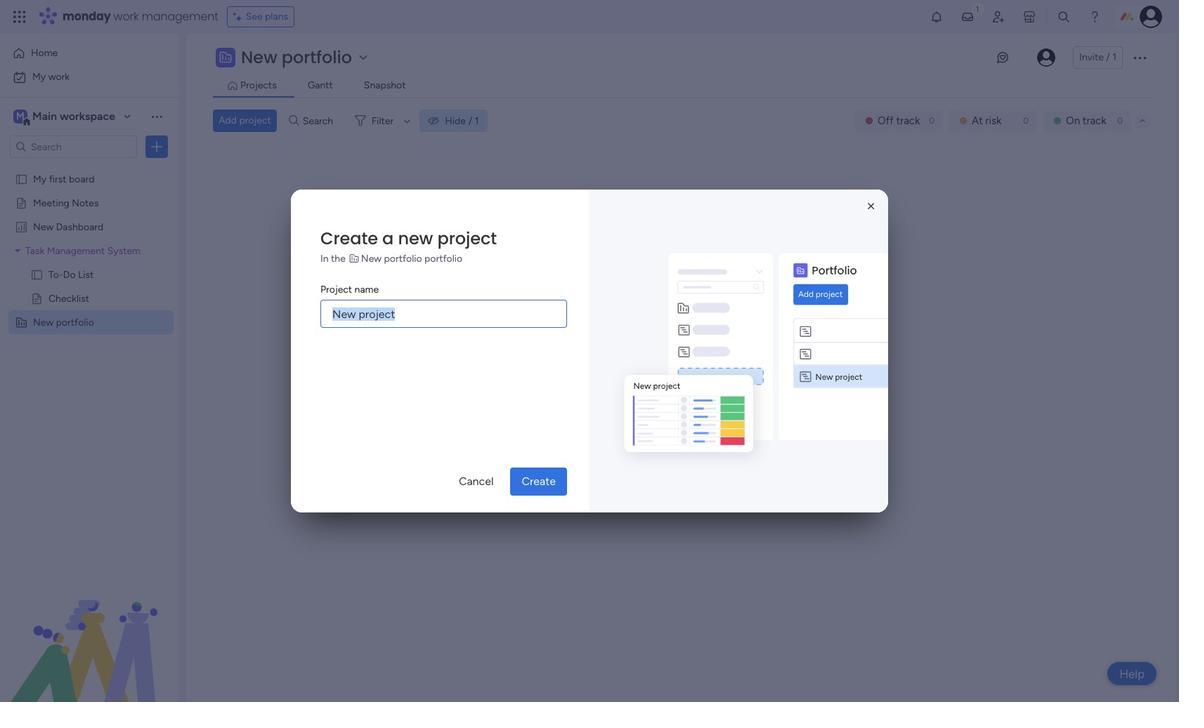 Task type: describe. For each thing, give the bounding box(es) containing it.
0 for at risk
[[1024, 116, 1029, 126]]

home option
[[8, 42, 171, 65]]

1 vertical spatial new
[[542, 433, 563, 446]]

0 for on track
[[1118, 116, 1123, 126]]

my work link
[[8, 66, 171, 89]]

snapshot
[[364, 79, 406, 91]]

cancel
[[459, 475, 494, 489]]

tab list containing projects
[[213, 75, 1152, 98]]

create for create
[[522, 475, 556, 489]]

filter button
[[349, 110, 416, 132]]

on track
[[1066, 114, 1107, 127]]

your
[[575, 403, 615, 426]]

1 horizontal spatial new portfolio
[[241, 46, 352, 69]]

my work
[[32, 71, 70, 83]]

invite / 1 button
[[1073, 46, 1123, 69]]

lottie animation element
[[0, 561, 179, 703]]

no results image
[[477, 225, 794, 382]]

0 for off track
[[930, 116, 935, 126]]

notifications image
[[930, 10, 944, 24]]

my work option
[[8, 66, 171, 89]]

portfolio inside list box
[[56, 316, 94, 328]]

help button
[[1108, 663, 1157, 686]]

risk
[[986, 114, 1002, 127]]

home
[[31, 47, 58, 59]]

main
[[32, 110, 57, 123]]

monday marketplace image
[[1023, 10, 1037, 24]]

the
[[331, 253, 346, 265]]

cancel button
[[448, 468, 505, 496]]

off
[[878, 114, 894, 127]]

work for my
[[48, 71, 70, 83]]

task management system
[[25, 245, 141, 257]]

at
[[972, 114, 983, 127]]

my first board
[[33, 173, 95, 185]]

invite members image
[[992, 10, 1006, 24]]

workspace
[[60, 110, 115, 123]]

to-do list
[[49, 269, 94, 280]]

new right public dashboard image
[[33, 221, 54, 233]]

or
[[610, 433, 621, 446]]

project for create
[[438, 227, 497, 250]]

Search in workspace field
[[30, 139, 117, 155]]

m
[[16, 110, 25, 122]]

plans
[[265, 11, 288, 22]]

add for add your first project to this portfolio
[[536, 403, 571, 426]]

notes
[[72, 197, 99, 209]]

new down public board image
[[33, 316, 54, 328]]

my for my work
[[32, 71, 46, 83]]

add project button
[[213, 110, 277, 132]]

new dashboard
[[33, 221, 103, 233]]

get
[[750, 433, 767, 446]]

project
[[321, 284, 352, 296]]

on
[[1066, 114, 1081, 127]]

select product image
[[13, 10, 27, 24]]

public board image
[[30, 292, 44, 305]]

see
[[246, 11, 263, 22]]

my for my first board
[[33, 173, 47, 185]]

/ for invite
[[1107, 51, 1111, 63]]

1 vertical spatial first
[[618, 403, 652, 426]]

name
[[355, 284, 379, 296]]

meeting
[[33, 197, 69, 209]]

add for add new projects or connect existing ones to get this portfolio going.
[[519, 433, 539, 446]]

list
[[78, 269, 94, 280]]

public board image for to-do list
[[30, 268, 44, 281]]

gantt button
[[304, 78, 337, 93]]

filter
[[372, 115, 394, 127]]

in
[[321, 253, 329, 265]]

see plans button
[[227, 6, 295, 27]]

workspace selection element
[[13, 108, 117, 127]]

/ for hide
[[469, 115, 473, 127]]

Search field
[[299, 111, 341, 131]]

see plans
[[246, 11, 288, 22]]

projects
[[240, 79, 277, 91]]



Task type: locate. For each thing, give the bounding box(es) containing it.
first up connect
[[618, 403, 652, 426]]

task
[[25, 245, 45, 257]]

kendall parks image right help image
[[1140, 6, 1163, 28]]

1 vertical spatial /
[[469, 115, 473, 127]]

work right monday
[[114, 8, 139, 25]]

2 horizontal spatial project
[[656, 403, 717, 426]]

public board image for meeting notes
[[15, 196, 28, 209]]

this up get
[[742, 403, 774, 426]]

0 vertical spatial this
[[742, 403, 774, 426]]

1 horizontal spatial track
[[1083, 114, 1107, 127]]

a
[[383, 227, 394, 250]]

1 horizontal spatial /
[[1107, 51, 1111, 63]]

1 image
[[972, 1, 984, 17]]

0 vertical spatial create
[[321, 227, 378, 250]]

management
[[47, 245, 105, 257]]

workspace image
[[13, 109, 27, 124]]

0 vertical spatial public board image
[[15, 172, 28, 186]]

1 horizontal spatial new
[[542, 433, 563, 446]]

work for monday
[[114, 8, 139, 25]]

invite / 1
[[1080, 51, 1117, 63]]

lottie animation image
[[0, 561, 179, 703]]

board
[[69, 173, 95, 185]]

main workspace
[[32, 110, 115, 123]]

2 horizontal spatial 0
[[1118, 116, 1123, 126]]

add up create button
[[519, 433, 539, 446]]

1 right hide
[[475, 115, 479, 127]]

portfolio
[[282, 46, 352, 69], [384, 253, 422, 265], [425, 253, 463, 265], [56, 316, 94, 328], [778, 403, 851, 426], [791, 433, 835, 446]]

public board image up public dashboard image
[[15, 196, 28, 209]]

search everything image
[[1057, 10, 1071, 24]]

off track
[[878, 114, 920, 127]]

new portfolio down checklist
[[33, 316, 94, 328]]

public dashboard image
[[15, 220, 28, 233]]

help
[[1120, 667, 1145, 682]]

1 vertical spatial this
[[770, 433, 788, 446]]

add
[[219, 115, 237, 127], [536, 403, 571, 426], [519, 433, 539, 446]]

1 vertical spatial public board image
[[15, 196, 28, 209]]

v2 search image
[[289, 113, 299, 129]]

1 horizontal spatial create
[[522, 475, 556, 489]]

2 vertical spatial add
[[519, 433, 539, 446]]

new left the projects on the bottom
[[542, 433, 563, 446]]

/ right hide
[[469, 115, 473, 127]]

/ inside button
[[1107, 51, 1111, 63]]

public board image left to- at the top left of the page
[[30, 268, 44, 281]]

at risk
[[972, 114, 1002, 127]]

2 0 from the left
[[1024, 116, 1029, 126]]

1 vertical spatial kendall parks image
[[1038, 49, 1056, 67]]

3 0 from the left
[[1118, 116, 1123, 126]]

create for create a new project
[[321, 227, 378, 250]]

public board image
[[15, 172, 28, 186], [15, 196, 28, 209], [30, 268, 44, 281]]

option
[[0, 166, 179, 169]]

1 vertical spatial create
[[522, 475, 556, 489]]

0 vertical spatial add
[[219, 115, 237, 127]]

1 vertical spatial my
[[33, 173, 47, 185]]

0 vertical spatial work
[[114, 8, 139, 25]]

tab list
[[213, 75, 1152, 98]]

project up new portfolio portfolio
[[438, 227, 497, 250]]

0 horizontal spatial new
[[398, 227, 433, 250]]

0 vertical spatial new portfolio
[[241, 46, 352, 69]]

new up new portfolio portfolio
[[398, 227, 433, 250]]

0 vertical spatial 1
[[1113, 51, 1117, 63]]

1 horizontal spatial 0
[[1024, 116, 1029, 126]]

add left v2 search image
[[219, 115, 237, 127]]

create a new project
[[321, 227, 497, 250]]

public board image left my first board
[[15, 172, 28, 186]]

1 horizontal spatial project
[[438, 227, 497, 250]]

in the
[[321, 253, 346, 265]]

to-
[[49, 269, 63, 280]]

1 vertical spatial to
[[737, 433, 747, 446]]

dashboard
[[56, 221, 103, 233]]

my inside list box
[[33, 173, 47, 185]]

project down projects button
[[239, 115, 271, 127]]

1 track from the left
[[897, 114, 920, 127]]

gantt
[[308, 79, 333, 91]]

projects
[[566, 433, 608, 446]]

ones
[[710, 433, 734, 446]]

hide / 1
[[445, 115, 479, 127]]

to left get
[[737, 433, 747, 446]]

1 0 from the left
[[930, 116, 935, 126]]

kendall parks image
[[1140, 6, 1163, 28], [1038, 49, 1056, 67]]

0 vertical spatial /
[[1107, 51, 1111, 63]]

hide
[[445, 115, 466, 127]]

meeting notes
[[33, 197, 99, 209]]

0 horizontal spatial kendall parks image
[[1038, 49, 1056, 67]]

management
[[142, 8, 218, 25]]

0 horizontal spatial first
[[49, 173, 67, 185]]

to up ones at bottom
[[721, 403, 738, 426]]

0 horizontal spatial 1
[[475, 115, 479, 127]]

first inside list box
[[49, 173, 67, 185]]

track
[[897, 114, 920, 127], [1083, 114, 1107, 127]]

work
[[114, 8, 139, 25], [48, 71, 70, 83]]

first left the board
[[49, 173, 67, 185]]

help image
[[1088, 10, 1102, 24]]

0 vertical spatial my
[[32, 71, 46, 83]]

add new projects or connect existing ones to get this portfolio going.
[[519, 433, 868, 446]]

0 vertical spatial kendall parks image
[[1140, 6, 1163, 28]]

update feed image
[[961, 10, 975, 24]]

0 horizontal spatial work
[[48, 71, 70, 83]]

to
[[721, 403, 738, 426], [737, 433, 747, 446]]

1 vertical spatial new portfolio
[[33, 316, 94, 328]]

1 horizontal spatial kendall parks image
[[1140, 6, 1163, 28]]

0 vertical spatial first
[[49, 173, 67, 185]]

new
[[398, 227, 433, 250], [542, 433, 563, 446]]

project inside 'button'
[[239, 115, 271, 127]]

1 horizontal spatial 1
[[1113, 51, 1117, 63]]

new portfolio portfolio
[[361, 253, 463, 265]]

0 vertical spatial to
[[721, 403, 738, 426]]

checklist
[[49, 292, 89, 304]]

do
[[63, 269, 76, 280]]

connect
[[624, 433, 665, 446]]

0 vertical spatial new
[[398, 227, 433, 250]]

my
[[32, 71, 46, 83], [33, 173, 47, 185]]

invite
[[1080, 51, 1104, 63]]

add left "your"
[[536, 403, 571, 426]]

this right get
[[770, 433, 788, 446]]

create
[[321, 227, 378, 250], [522, 475, 556, 489]]

track right off on the right top of the page
[[897, 114, 920, 127]]

project
[[239, 115, 271, 127], [438, 227, 497, 250], [656, 403, 717, 426]]

1 inside button
[[1113, 51, 1117, 63]]

new up projects
[[241, 46, 277, 69]]

1 vertical spatial project
[[438, 227, 497, 250]]

1 vertical spatial work
[[48, 71, 70, 83]]

system
[[107, 245, 141, 257]]

create inside button
[[522, 475, 556, 489]]

projects button
[[237, 78, 280, 93]]

my inside option
[[32, 71, 46, 83]]

create button
[[511, 468, 567, 496]]

list box containing my first board
[[0, 164, 179, 524]]

1 vertical spatial 1
[[475, 115, 479, 127]]

1 horizontal spatial first
[[618, 403, 652, 426]]

track for off track
[[897, 114, 920, 127]]

2 vertical spatial project
[[656, 403, 717, 426]]

first
[[49, 173, 67, 185], [618, 403, 652, 426]]

None text field
[[321, 300, 567, 328]]

my down home
[[32, 71, 46, 83]]

new up name
[[361, 253, 382, 265]]

this
[[742, 403, 774, 426], [770, 433, 788, 446]]

public board image for my first board
[[15, 172, 28, 186]]

monday work management
[[63, 8, 218, 25]]

add project
[[219, 115, 271, 127]]

1 right invite
[[1113, 51, 1117, 63]]

0 horizontal spatial project
[[239, 115, 271, 127]]

1 horizontal spatial work
[[114, 8, 139, 25]]

work inside option
[[48, 71, 70, 83]]

0 left the collapse 'image'
[[1118, 116, 1123, 126]]

track right on
[[1083, 114, 1107, 127]]

give feedback image
[[996, 51, 1010, 65]]

collapse image
[[1137, 115, 1149, 127]]

new portfolio
[[241, 46, 352, 69], [33, 316, 94, 328]]

1 for invite / 1
[[1113, 51, 1117, 63]]

track for on track
[[1083, 114, 1107, 127]]

0 horizontal spatial /
[[469, 115, 473, 127]]

project for add
[[656, 403, 717, 426]]

2 vertical spatial public board image
[[30, 268, 44, 281]]

add for add project
[[219, 115, 237, 127]]

add your first project to this portfolio
[[536, 403, 851, 426]]

1 vertical spatial add
[[536, 403, 571, 426]]

existing
[[668, 433, 707, 446]]

my up meeting
[[33, 173, 47, 185]]

work down home
[[48, 71, 70, 83]]

monday
[[63, 8, 111, 25]]

home link
[[8, 42, 171, 65]]

caret down image
[[15, 246, 20, 256]]

0 horizontal spatial 0
[[930, 116, 935, 126]]

0 right off track
[[930, 116, 935, 126]]

new
[[241, 46, 277, 69], [33, 221, 54, 233], [361, 253, 382, 265], [33, 316, 54, 328]]

new portfolio button
[[213, 46, 375, 69]]

0 horizontal spatial create
[[321, 227, 378, 250]]

/ right invite
[[1107, 51, 1111, 63]]

create up the
[[321, 227, 378, 250]]

0 horizontal spatial track
[[897, 114, 920, 127]]

project name
[[321, 284, 379, 296]]

going.
[[837, 433, 868, 446]]

1
[[1113, 51, 1117, 63], [475, 115, 479, 127]]

arrow down image
[[399, 112, 416, 129]]

snapshot button
[[361, 78, 409, 93]]

0
[[930, 116, 935, 126], [1024, 116, 1029, 126], [1118, 116, 1123, 126]]

project up existing
[[656, 403, 717, 426]]

0 horizontal spatial new portfolio
[[33, 316, 94, 328]]

kendall parks image right "give feedback" 'icon'
[[1038, 49, 1056, 67]]

2 track from the left
[[1083, 114, 1107, 127]]

new project image
[[613, 253, 889, 471]]

list box
[[0, 164, 179, 524]]

0 vertical spatial project
[[239, 115, 271, 127]]

create right cancel
[[522, 475, 556, 489]]

0 right risk
[[1024, 116, 1029, 126]]

1 for hide / 1
[[475, 115, 479, 127]]

add inside 'button'
[[219, 115, 237, 127]]

new portfolio up gantt
[[241, 46, 352, 69]]

/
[[1107, 51, 1111, 63], [469, 115, 473, 127]]



Task type: vqa. For each thing, say whether or not it's contained in the screenshot.
the One by one button on the right
no



